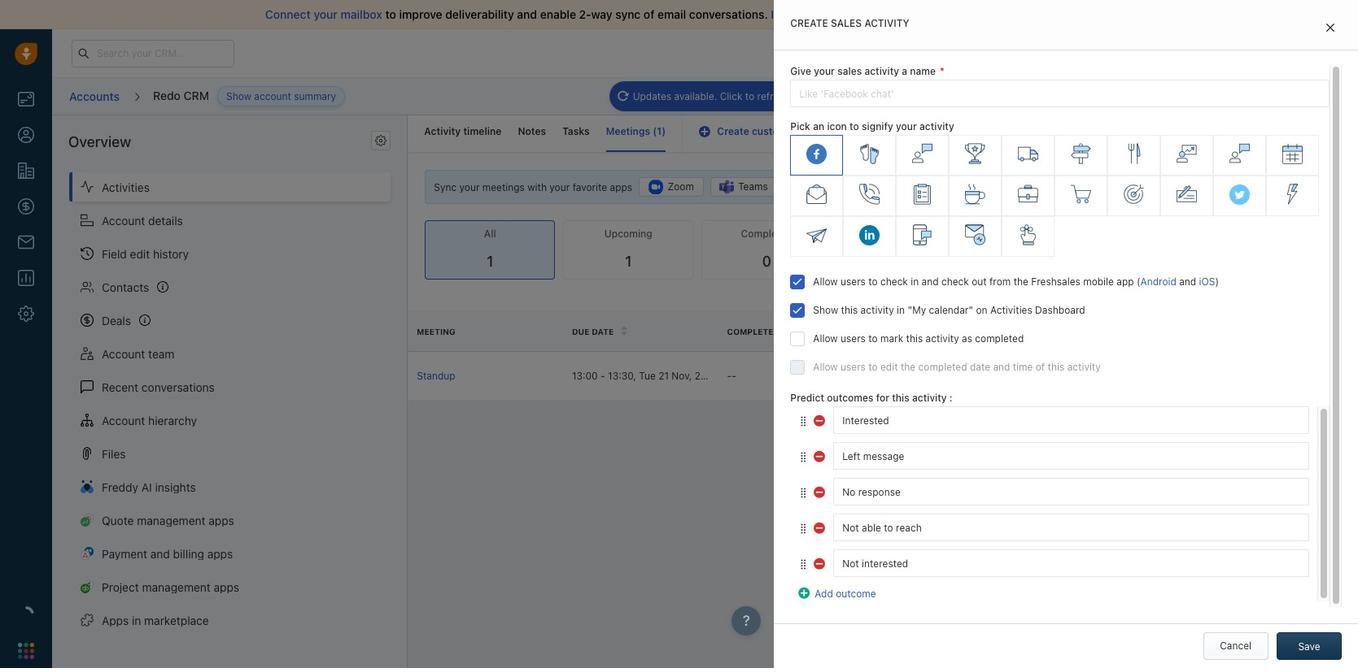 Task type: describe. For each thing, give the bounding box(es) containing it.
allow for allow users to mark this activity as completed
[[813, 333, 838, 345]]

due
[[572, 327, 590, 337]]

give
[[790, 65, 811, 77]]

payment and billing apps
[[102, 547, 233, 561]]

teams button
[[711, 178, 777, 197]]

management for quote
[[137, 514, 205, 528]]

ai
[[141, 481, 152, 494]]

meetings
[[606, 125, 650, 138]]

1 for all
[[487, 253, 493, 270]]

quote management apps
[[102, 514, 234, 528]]

plus filled image
[[799, 586, 812, 599]]

dashboard
[[1035, 305, 1085, 317]]

0 horizontal spatial (
[[653, 125, 657, 138]]

office 365
[[894, 181, 943, 193]]

billing
[[173, 547, 204, 561]]

completed date
[[727, 327, 804, 337]]

activity left so
[[865, 17, 909, 29]]

deals
[[102, 314, 131, 328]]

account hierarchy
[[102, 414, 197, 428]]

predict
[[790, 392, 824, 405]]

add
[[815, 589, 833, 601]]

add outcome link
[[799, 586, 876, 601]]

freshworks switcher image
[[18, 643, 34, 660]]

users for mark
[[841, 333, 866, 345]]

0 horizontal spatial of
[[644, 7, 655, 21]]

3 minus filled image from the top
[[814, 556, 827, 569]]

an
[[813, 121, 824, 133]]

updates
[[633, 90, 672, 102]]

ui drag handle image for second minus filled image from the top
[[799, 451, 808, 464]]

trial
[[935, 47, 952, 58]]

add outcome
[[815, 589, 876, 601]]

completed for completed
[[741, 228, 793, 240]]

to left start
[[1007, 7, 1018, 21]]

users for check
[[841, 276, 866, 288]]

calendar
[[1022, 181, 1063, 193]]

tue
[[639, 370, 656, 382]]

project management apps
[[102, 581, 239, 594]]

improve
[[399, 7, 442, 21]]

5 - from the left
[[1042, 370, 1047, 382]]

1 horizontal spatial activities
[[990, 305, 1032, 317]]

sync
[[615, 7, 641, 21]]

connect your mailbox to improve deliverability and enable 2-way sync of email conversations. import all your sales data so you don't have to start from scratch.
[[265, 7, 1121, 21]]

4 - from the left
[[1037, 370, 1042, 382]]

apps right billing at the left bottom of page
[[207, 547, 233, 561]]

activity timeline
[[424, 125, 502, 138]]

ends
[[954, 47, 975, 58]]

summary
[[294, 90, 336, 102]]

conversations.
[[689, 7, 768, 21]]

2 - from the left
[[727, 370, 732, 382]]

scratch.
[[1078, 7, 1121, 21]]

updates available. click to refresh.
[[633, 90, 793, 102]]

management for project
[[142, 581, 211, 594]]

outcomes
[[827, 392, 873, 405]]

as
[[962, 333, 972, 345]]

timeline
[[463, 125, 502, 138]]

office
[[894, 181, 922, 193]]

tasks
[[562, 125, 590, 138]]

and up "my
[[922, 276, 939, 288]]

notes
[[518, 125, 546, 138]]

Search your CRM... text field
[[72, 39, 234, 67]]

create custom sales activity
[[717, 125, 853, 138]]

date for due date
[[592, 327, 614, 337]]

conversations
[[142, 380, 215, 394]]

field
[[102, 247, 127, 261]]

your
[[913, 47, 933, 58]]

refresh.
[[757, 90, 793, 102]]

favorite
[[573, 181, 607, 193]]

mobile
[[1083, 276, 1114, 288]]

show for show account summary
[[226, 90, 251, 102]]

meetings
[[482, 181, 525, 193]]

this right for
[[892, 392, 910, 405]]

meetings ( 1 )
[[606, 125, 666, 138]]

field edit history
[[102, 247, 189, 261]]

1 -- from the left
[[727, 370, 736, 382]]

import
[[771, 7, 807, 21]]

sync your meetings with your favorite apps
[[434, 181, 632, 193]]

in up "my
[[911, 276, 919, 288]]

your right give
[[814, 65, 835, 77]]

outcome
[[836, 589, 876, 601]]

to right icon
[[850, 121, 859, 133]]

insights
[[155, 481, 196, 494]]

completed for completed date
[[727, 327, 780, 337]]

21 for in
[[988, 47, 997, 58]]

save button
[[1277, 633, 1342, 661]]

dialog containing create sales activity
[[774, 0, 1358, 669]]

2 horizontal spatial 1
[[657, 125, 662, 138]]

this right mark
[[906, 333, 923, 345]]

activity left as
[[926, 333, 959, 345]]

deliverability
[[445, 7, 514, 21]]

365
[[925, 181, 943, 193]]

account for account team
[[102, 347, 145, 361]]

your right sync
[[459, 181, 480, 193]]

connect
[[265, 7, 311, 21]]

freddy ai insights
[[102, 481, 196, 494]]

0 horizontal spatial activities
[[102, 180, 150, 194]]

contacts
[[102, 280, 149, 294]]

calendar"
[[929, 305, 973, 317]]

sync
[[434, 181, 457, 193]]

1 check from the left
[[880, 276, 908, 288]]

in right apps
[[132, 614, 141, 628]]

due date
[[572, 327, 614, 337]]

accounts link
[[68, 84, 120, 109]]

allow for allow users to edit the completed date and time of this activity
[[813, 362, 838, 374]]

tara schultz
[[882, 370, 939, 382]]

tab panel containing create sales activity
[[774, 0, 1358, 669]]

freshsales
[[1031, 276, 1081, 288]]

21 for tue
[[658, 370, 669, 382]]

mng settings image
[[375, 135, 387, 146]]

show this activity in "my calendar" on activities dashboard
[[813, 305, 1085, 317]]

all
[[484, 228, 496, 240]]

allow for allow users to check in and check out from the freshsales mobile app ( android and ios )
[[813, 276, 838, 288]]

predict outcomes for this activity :
[[790, 392, 953, 405]]

log
[[905, 90, 920, 102]]

activity left :
[[912, 392, 947, 405]]

tara
[[882, 370, 902, 382]]

sales left 'data'
[[852, 7, 880, 21]]

and left enable
[[517, 7, 537, 21]]

name
[[910, 65, 936, 77]]

owner
[[882, 327, 914, 337]]

a
[[902, 65, 907, 77]]

to up allow users to mark this activity as completed
[[868, 276, 878, 288]]

to left tara
[[868, 362, 878, 374]]

teams
[[738, 181, 768, 193]]

2 -- from the left
[[1037, 370, 1047, 382]]

Give your sales activity a name text field
[[790, 80, 1330, 108]]

and left ios link at the top
[[1179, 276, 1196, 288]]

allow users to check in and check out from the freshsales mobile app ( android and ios )
[[813, 276, 1219, 288]]

files
[[102, 447, 126, 461]]



Task type: vqa. For each thing, say whether or not it's contained in the screenshot.
Bring
no



Task type: locate. For each thing, give the bounding box(es) containing it.
1 horizontal spatial edit
[[880, 362, 898, 374]]

completed right as
[[975, 333, 1024, 345]]

1 horizontal spatial )
[[1215, 276, 1219, 288]]

0 vertical spatial minus filled image
[[814, 485, 827, 498]]

-- right time
[[1037, 370, 1047, 382]]

3 - from the left
[[732, 370, 736, 382]]

date right the due
[[592, 327, 614, 337]]

1 horizontal spatial from
[[1049, 7, 1075, 21]]

activities
[[102, 180, 150, 194], [990, 305, 1032, 317]]

available.
[[674, 90, 717, 102]]

21 left 'days'
[[988, 47, 997, 58]]

2 vertical spatial allow
[[813, 362, 838, 374]]

date down as
[[970, 362, 990, 374]]

completed up :
[[918, 362, 967, 374]]

activities down allow users to check in and check out from the freshsales mobile app ( android and ios )
[[990, 305, 1032, 317]]

management
[[137, 514, 205, 528], [142, 581, 211, 594]]

0 vertical spatial 21
[[988, 47, 997, 58]]

3 account from the top
[[102, 414, 145, 428]]

activity left a
[[865, 65, 899, 77]]

0 horizontal spatial edit
[[130, 247, 150, 261]]

sales right custom
[[790, 125, 815, 138]]

completed up 0
[[741, 228, 793, 240]]

1 vertical spatial management
[[142, 581, 211, 594]]

1 vertical spatial from
[[990, 276, 1011, 288]]

2 minus filled image from the top
[[814, 449, 827, 462]]

for
[[876, 392, 889, 405]]

0 vertical spatial account
[[102, 214, 145, 227]]

all
[[810, 7, 822, 21]]

cancel
[[1220, 640, 1252, 653]]

management up marketplace
[[142, 581, 211, 594]]

to right 'click' at right top
[[745, 90, 755, 102]]

13:30,
[[608, 370, 636, 382]]

date inside tab panel
[[970, 362, 990, 374]]

show
[[226, 90, 251, 102], [813, 305, 838, 317]]

apps right favorite
[[610, 181, 632, 193]]

completed
[[741, 228, 793, 240], [727, 327, 780, 337]]

1 vertical spatial minus filled image
[[814, 449, 827, 462]]

0 horizontal spatial )
[[662, 125, 666, 138]]

0 horizontal spatial date
[[592, 327, 614, 337]]

give your sales activity a name
[[790, 65, 936, 77]]

activity down the 'log'
[[920, 121, 954, 133]]

create custom sales activity link
[[699, 125, 853, 138]]

ui drag handle image
[[799, 487, 808, 500], [799, 523, 808, 535], [799, 559, 808, 571]]

1 vertical spatial ui drag handle image
[[799, 451, 808, 464]]

upcoming
[[604, 228, 652, 240]]

1 right meetings
[[657, 125, 662, 138]]

in right ends
[[978, 47, 985, 58]]

and left time
[[993, 362, 1010, 374]]

0 horizontal spatial 1
[[487, 253, 493, 270]]

3 ui drag handle image from the top
[[799, 559, 808, 571]]

create
[[717, 125, 749, 138]]

from
[[1049, 7, 1075, 21], [990, 276, 1011, 288]]

start
[[1021, 7, 1046, 21]]

show for show this activity in "my calendar" on activities dashboard
[[813, 305, 838, 317]]

updates available. click to refresh. link
[[609, 81, 801, 111]]

account for account hierarchy
[[102, 414, 145, 428]]

from right out
[[990, 276, 1011, 288]]

hierarchy
[[148, 414, 197, 428]]

minus filled image
[[814, 485, 827, 498], [814, 521, 827, 534]]

1 horizontal spatial 21
[[988, 47, 997, 58]]

connect your mailbox link
[[265, 7, 385, 21]]

"my
[[908, 305, 926, 317]]

None text field
[[834, 479, 1309, 506], [834, 550, 1309, 578], [834, 479, 1309, 506], [834, 550, 1309, 578]]

to left mark
[[868, 333, 878, 345]]

0 vertical spatial users
[[841, 276, 866, 288]]

1 allow from the top
[[813, 276, 838, 288]]

13:00 - 13:30, tue 21 nov, 2023
[[572, 370, 719, 382]]

call
[[885, 90, 903, 102]]

1 vertical spatial the
[[901, 362, 916, 374]]

0 horizontal spatial completed
[[918, 362, 967, 374]]

1 horizontal spatial (
[[1137, 276, 1141, 288]]

2 vertical spatial ui drag handle image
[[799, 559, 808, 571]]

apps up payment and billing apps
[[209, 514, 234, 528]]

ui drag handle image
[[799, 416, 808, 428], [799, 451, 808, 464]]

days
[[1000, 47, 1020, 58]]

sales down create sales activity
[[837, 65, 862, 77]]

schultz
[[905, 370, 939, 382]]

ui drag handle image for 2nd minus filled icon from the bottom of the tab panel containing create sales activity
[[799, 487, 808, 500]]

you
[[925, 7, 945, 21]]

1 vertical spatial account
[[102, 347, 145, 361]]

this right time
[[1048, 362, 1065, 374]]

) inside tab panel
[[1215, 276, 1219, 288]]

1 ui drag handle image from the top
[[799, 416, 808, 428]]

1 down all
[[487, 253, 493, 270]]

0 vertical spatial completed
[[975, 333, 1024, 345]]

1 account from the top
[[102, 214, 145, 227]]

1 vertical spatial show
[[813, 305, 838, 317]]

account down recent
[[102, 414, 145, 428]]

google calendar
[[986, 181, 1063, 193]]

redo crm
[[153, 89, 209, 102]]

( right meetings
[[653, 125, 657, 138]]

team
[[148, 347, 174, 361]]

0 vertical spatial )
[[662, 125, 666, 138]]

the left the freshsales
[[1014, 276, 1029, 288]]

check left out
[[941, 276, 969, 288]]

) right android
[[1215, 276, 1219, 288]]

pick an icon to signify your activity
[[790, 121, 954, 133]]

and
[[517, 7, 537, 21], [922, 276, 939, 288], [1179, 276, 1196, 288], [993, 362, 1010, 374], [150, 547, 170, 561]]

accounts
[[69, 89, 120, 103]]

0 horizontal spatial --
[[727, 370, 736, 382]]

tab panel
[[774, 0, 1358, 669]]

click
[[720, 90, 743, 102]]

redo
[[153, 89, 181, 102]]

)
[[662, 125, 666, 138], [1215, 276, 1219, 288]]

2 allow from the top
[[813, 333, 838, 345]]

import all your sales data link
[[771, 7, 909, 21]]

create sales activity
[[790, 17, 909, 29]]

2 ui drag handle image from the top
[[799, 451, 808, 464]]

ui drag handle image for third minus filled image from the bottom
[[799, 416, 808, 428]]

1 vertical spatial completed
[[727, 327, 780, 337]]

standup
[[417, 370, 455, 382]]

ui drag handle image for second minus filled icon
[[799, 523, 808, 535]]

(
[[653, 125, 657, 138], [1137, 276, 1141, 288]]

zoom
[[668, 181, 694, 193]]

users for edit
[[841, 362, 866, 374]]

0 vertical spatial completed
[[741, 228, 793, 240]]

activity up owner
[[861, 305, 894, 317]]

ui drag handle image for 3rd minus filled image from the top
[[799, 559, 808, 571]]

( inside tab panel
[[1137, 276, 1141, 288]]

0 vertical spatial ui drag handle image
[[799, 487, 808, 500]]

management up payment and billing apps
[[137, 514, 205, 528]]

1 down upcoming
[[625, 253, 632, 270]]

0 vertical spatial activities
[[102, 180, 150, 194]]

2 vertical spatial users
[[841, 362, 866, 374]]

date up "predict"
[[782, 327, 804, 337]]

payment
[[102, 547, 147, 561]]

1 vertical spatial completed
[[918, 362, 967, 374]]

1 vertical spatial edit
[[880, 362, 898, 374]]

2-
[[579, 7, 591, 21]]

2 account from the top
[[102, 347, 145, 361]]

freddy
[[102, 481, 138, 494]]

account up 'field'
[[102, 214, 145, 227]]

1 users from the top
[[841, 276, 866, 288]]

1 minus filled image from the top
[[814, 413, 827, 426]]

1 vertical spatial 21
[[658, 370, 669, 382]]

1 vertical spatial activities
[[990, 305, 1032, 317]]

apps down payment and billing apps
[[214, 581, 239, 594]]

office 365 button
[[866, 178, 952, 197]]

overview
[[68, 134, 131, 151]]

of right sync
[[644, 7, 655, 21]]

0 vertical spatial from
[[1049, 7, 1075, 21]]

1 vertical spatial of
[[1036, 362, 1045, 374]]

sales
[[852, 7, 880, 21], [831, 17, 862, 29], [837, 65, 862, 77], [790, 125, 815, 138]]

0 horizontal spatial check
[[880, 276, 908, 288]]

1 horizontal spatial check
[[941, 276, 969, 288]]

in
[[978, 47, 985, 58], [911, 276, 919, 288], [897, 305, 905, 317], [132, 614, 141, 628]]

ios link
[[1199, 276, 1215, 288]]

create
[[790, 17, 828, 29]]

custom
[[752, 125, 787, 138]]

the down allow users to mark this activity as completed
[[901, 362, 916, 374]]

email image
[[1197, 46, 1208, 60]]

out
[[972, 276, 987, 288]]

data
[[883, 7, 906, 21]]

( right the app
[[1137, 276, 1141, 288]]

your left "mailbox"
[[314, 7, 338, 21]]

1 vertical spatial allow
[[813, 333, 838, 345]]

0 vertical spatial of
[[644, 7, 655, 21]]

this left "my
[[841, 305, 858, 317]]

your right 'with'
[[550, 181, 570, 193]]

account
[[254, 90, 291, 102]]

0 vertical spatial allow
[[813, 276, 838, 288]]

time
[[1013, 362, 1033, 374]]

apps
[[102, 614, 129, 628]]

0 vertical spatial minus filled image
[[814, 413, 827, 426]]

minus filled image
[[814, 413, 827, 426], [814, 449, 827, 462], [814, 556, 827, 569]]

the
[[1014, 276, 1029, 288], [901, 362, 916, 374]]

1 horizontal spatial of
[[1036, 362, 1045, 374]]

2 horizontal spatial date
[[970, 362, 990, 374]]

0 horizontal spatial show
[[226, 90, 251, 102]]

allow users to edit the completed date and time of this activity
[[813, 362, 1101, 374]]

ios
[[1199, 276, 1215, 288]]

1 horizontal spatial 1
[[625, 253, 632, 270]]

1 for upcoming
[[625, 253, 632, 270]]

1 vertical spatial minus filled image
[[814, 521, 827, 534]]

0 horizontal spatial the
[[901, 362, 916, 374]]

android
[[1141, 276, 1177, 288]]

2 vertical spatial minus filled image
[[814, 556, 827, 569]]

marketplace
[[144, 614, 209, 628]]

date for completed date
[[782, 327, 804, 337]]

quote
[[102, 514, 134, 528]]

have
[[979, 7, 1004, 21]]

show account summary
[[226, 90, 336, 102]]

1 minus filled image from the top
[[814, 485, 827, 498]]

1 horizontal spatial date
[[782, 327, 804, 337]]

account for account details
[[102, 214, 145, 227]]

None text field
[[834, 407, 1309, 435], [834, 443, 1309, 471], [834, 515, 1309, 542], [834, 407, 1309, 435], [834, 443, 1309, 471], [834, 515, 1309, 542]]

0
[[762, 253, 771, 270]]

1
[[657, 125, 662, 138], [487, 253, 493, 270], [625, 253, 632, 270]]

2 minus filled image from the top
[[814, 521, 827, 534]]

0 vertical spatial ui drag handle image
[[799, 416, 808, 428]]

signify
[[862, 121, 893, 133]]

1 horizontal spatial the
[[1014, 276, 1029, 288]]

nov,
[[672, 370, 692, 382]]

2 ui drag handle image from the top
[[799, 523, 808, 535]]

show inside tab panel
[[813, 305, 838, 317]]

your trial ends in 21 days
[[913, 47, 1020, 58]]

users
[[841, 276, 866, 288], [841, 333, 866, 345], [841, 362, 866, 374]]

of right time
[[1036, 362, 1045, 374]]

0 vertical spatial the
[[1014, 276, 1029, 288]]

2 users from the top
[[841, 333, 866, 345]]

with
[[528, 181, 547, 193]]

project
[[102, 581, 139, 594]]

from right start
[[1049, 7, 1075, 21]]

-- right 2023
[[727, 370, 736, 382]]

1 horizontal spatial completed
[[975, 333, 1024, 345]]

account
[[102, 214, 145, 227], [102, 347, 145, 361], [102, 414, 145, 428]]

in left "my
[[897, 305, 905, 317]]

3 users from the top
[[841, 362, 866, 374]]

0 vertical spatial edit
[[130, 247, 150, 261]]

google calendar button
[[959, 178, 1072, 197]]

1 vertical spatial ui drag handle image
[[799, 523, 808, 535]]

completed down 0
[[727, 327, 780, 337]]

activity right time
[[1067, 362, 1101, 374]]

0 vertical spatial show
[[226, 90, 251, 102]]

0 vertical spatial management
[[137, 514, 205, 528]]

and left billing at the left bottom of page
[[150, 547, 170, 561]]

21 right tue
[[658, 370, 669, 382]]

edit down mark
[[880, 362, 898, 374]]

mailbox
[[341, 7, 382, 21]]

your
[[314, 7, 338, 21], [825, 7, 849, 21], [814, 65, 835, 77], [896, 121, 917, 133], [459, 181, 480, 193], [550, 181, 570, 193]]

0 vertical spatial (
[[653, 125, 657, 138]]

activities up account details
[[102, 180, 150, 194]]

dialog
[[774, 0, 1358, 669]]

1 ui drag handle image from the top
[[799, 487, 808, 500]]

activity right pick
[[817, 125, 853, 138]]

1 vertical spatial (
[[1137, 276, 1141, 288]]

3 allow from the top
[[813, 362, 838, 374]]

1 vertical spatial users
[[841, 333, 866, 345]]

0 horizontal spatial 21
[[658, 370, 669, 382]]

) right meetings
[[662, 125, 666, 138]]

edit right 'field'
[[130, 247, 150, 261]]

1 horizontal spatial show
[[813, 305, 838, 317]]

account up recent
[[102, 347, 145, 361]]

check up "my
[[880, 276, 908, 288]]

2 vertical spatial account
[[102, 414, 145, 428]]

sales right all
[[831, 17, 862, 29]]

1 vertical spatial )
[[1215, 276, 1219, 288]]

to right "mailbox"
[[385, 7, 396, 21]]

call log
[[885, 90, 920, 102]]

1 - from the left
[[601, 370, 605, 382]]

your right signify
[[896, 121, 917, 133]]

1 horizontal spatial --
[[1037, 370, 1047, 382]]

history
[[153, 247, 189, 261]]

meeting
[[417, 327, 455, 337]]

2 check from the left
[[941, 276, 969, 288]]

21
[[988, 47, 997, 58], [658, 370, 669, 382]]

edit inside tab panel
[[880, 362, 898, 374]]

your right all
[[825, 7, 849, 21]]

0 horizontal spatial from
[[990, 276, 1011, 288]]



